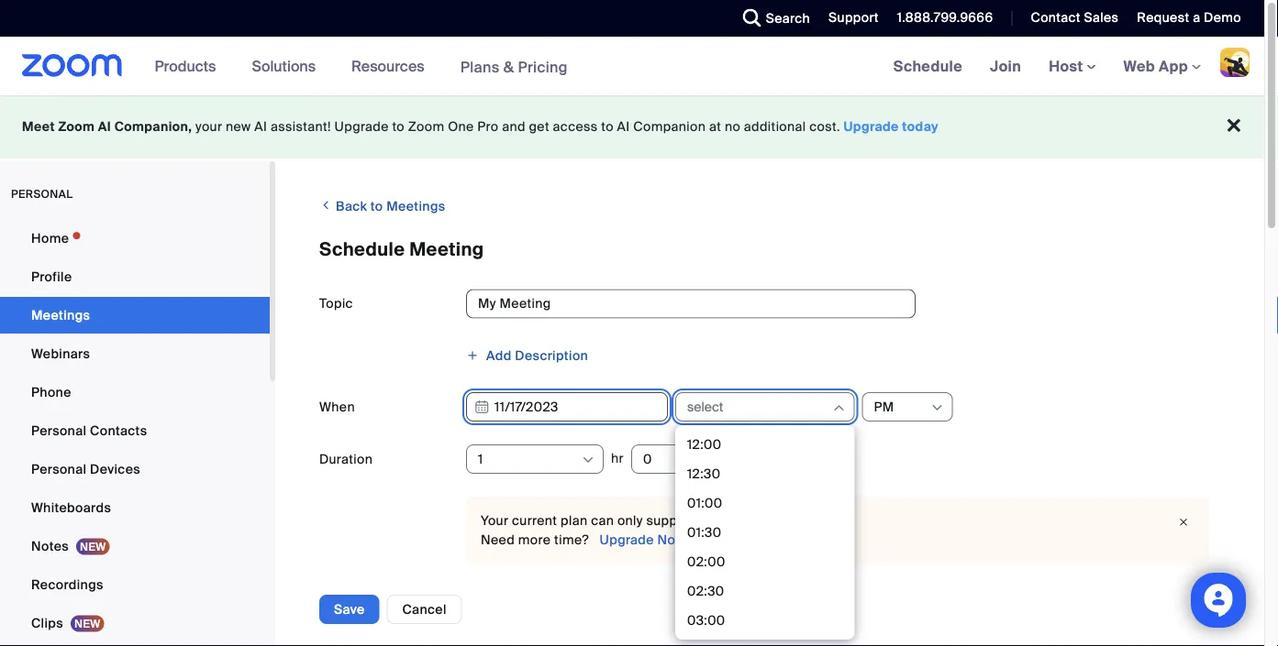 Task type: locate. For each thing, give the bounding box(es) containing it.
web
[[1123, 56, 1155, 76]]

solutions
[[252, 56, 316, 76]]

phone
[[31, 384, 71, 401]]

web app
[[1123, 56, 1188, 76]]

support link
[[815, 0, 883, 37], [829, 9, 879, 26]]

host
[[1049, 56, 1087, 76]]

zoom right meet
[[58, 118, 95, 135]]

phone link
[[0, 374, 270, 411]]

to
[[392, 118, 405, 135], [601, 118, 614, 135], [371, 198, 383, 215]]

3 ai from the left
[[617, 118, 630, 135]]

profile link
[[0, 259, 270, 295]]

upgrade right cost.
[[844, 118, 899, 135]]

close image
[[1173, 514, 1195, 532]]

products button
[[155, 37, 224, 95]]

webinars
[[31, 345, 90, 362]]

show options image left hr
[[581, 453, 595, 468]]

to down resources dropdown button
[[392, 118, 405, 135]]

product information navigation
[[141, 37, 582, 97]]

1 horizontal spatial show options image
[[930, 401, 945, 416]]

pricing
[[518, 57, 568, 76]]

1 horizontal spatial upgrade
[[600, 532, 654, 549]]

current
[[512, 513, 557, 530]]

when
[[319, 399, 355, 416]]

cost.
[[809, 118, 840, 135]]

personal for personal devices
[[31, 461, 87, 478]]

When text field
[[466, 393, 668, 422]]

2 horizontal spatial upgrade
[[844, 118, 899, 135]]

banner containing products
[[0, 37, 1264, 97]]

profile
[[31, 268, 72, 285]]

save button
[[319, 595, 379, 625]]

personal
[[31, 422, 87, 439], [31, 461, 87, 478]]

back
[[336, 198, 367, 215]]

schedule link
[[880, 37, 976, 95]]

plan
[[561, 513, 588, 530]]

schedule down 1.888.799.9666
[[893, 56, 962, 76]]

show options image right pm dropdown button at the bottom right of page
[[930, 401, 945, 416]]

1 horizontal spatial to
[[392, 118, 405, 135]]

0 vertical spatial schedule
[[893, 56, 962, 76]]

schedule for schedule meeting
[[319, 238, 405, 261]]

upgrade down product information navigation
[[334, 118, 389, 135]]

1 horizontal spatial meetings
[[386, 198, 445, 215]]

show options image for pm
[[930, 401, 945, 416]]

web app button
[[1123, 56, 1201, 76]]

2 zoom from the left
[[408, 118, 444, 135]]

1 vertical spatial schedule
[[319, 238, 405, 261]]

1 horizontal spatial schedule
[[893, 56, 962, 76]]

upgrade
[[334, 118, 389, 135], [844, 118, 899, 135], [600, 532, 654, 549]]

0 vertical spatial personal
[[31, 422, 87, 439]]

ai left companion,
[[98, 118, 111, 135]]

back to meetings
[[333, 198, 445, 215]]

recordings
[[31, 577, 103, 594]]

personal for personal contacts
[[31, 422, 87, 439]]

to right back
[[371, 198, 383, 215]]

0 horizontal spatial meetings
[[31, 307, 90, 324]]

plans & pricing link
[[460, 57, 568, 76], [460, 57, 568, 76]]

1 vertical spatial personal
[[31, 461, 87, 478]]

join link
[[976, 37, 1035, 95]]

request
[[1137, 9, 1189, 26]]

only
[[617, 513, 643, 530]]

your current plan can only support 40 minutes per meeting. need more time? upgrade now
[[481, 513, 853, 549]]

time zone
[[319, 592, 385, 609]]

2 horizontal spatial to
[[601, 118, 614, 135]]

personal down phone
[[31, 422, 87, 439]]

meetings up webinars
[[31, 307, 90, 324]]

01:30
[[687, 524, 722, 541]]

per
[[773, 513, 794, 530]]

upgrade down the only
[[600, 532, 654, 549]]

schedule down back
[[319, 238, 405, 261]]

one
[[448, 118, 474, 135]]

1 personal from the top
[[31, 422, 87, 439]]

1 horizontal spatial zoom
[[408, 118, 444, 135]]

1 horizontal spatial ai
[[254, 118, 267, 135]]

0 vertical spatial show options image
[[930, 401, 945, 416]]

meet zoom ai companion, footer
[[0, 95, 1264, 159]]

contact sales link
[[1017, 0, 1123, 37], [1031, 9, 1119, 26]]

personal up whiteboards
[[31, 461, 87, 478]]

0 horizontal spatial schedule
[[319, 238, 405, 261]]

new
[[226, 118, 251, 135]]

schedule
[[893, 56, 962, 76], [319, 238, 405, 261]]

1 vertical spatial show options image
[[581, 453, 595, 468]]

meetings up schedule meeting
[[386, 198, 445, 215]]

schedule inside meetings navigation
[[893, 56, 962, 76]]

1 button
[[478, 446, 580, 473]]

show options image
[[930, 401, 945, 416], [581, 453, 595, 468]]

meetings inside personal menu "menu"
[[31, 307, 90, 324]]

2 horizontal spatial ai
[[617, 118, 630, 135]]

1.888.799.9666 button
[[883, 0, 998, 37], [897, 9, 993, 26]]

need
[[481, 532, 515, 549]]

home
[[31, 230, 69, 247]]

request a demo link
[[1123, 0, 1264, 37], [1137, 9, 1241, 26]]

banner
[[0, 37, 1264, 97]]

personal menu menu
[[0, 220, 270, 647]]

plans & pricing
[[460, 57, 568, 76]]

solutions button
[[252, 37, 324, 95]]

whiteboards link
[[0, 490, 270, 527]]

meet
[[22, 118, 55, 135]]

hr
[[611, 450, 624, 467]]

1.888.799.9666 button up schedule link
[[897, 9, 993, 26]]

1.888.799.9666
[[897, 9, 993, 26]]

to right access
[[601, 118, 614, 135]]

ai left companion
[[617, 118, 630, 135]]

1 vertical spatial meetings
[[31, 307, 90, 324]]

0 horizontal spatial zoom
[[58, 118, 95, 135]]

additional
[[744, 118, 806, 135]]

no
[[725, 118, 740, 135]]

add
[[486, 347, 512, 364]]

1 zoom from the left
[[58, 118, 95, 135]]

0 horizontal spatial ai
[[98, 118, 111, 135]]

zoom left one
[[408, 118, 444, 135]]

ai
[[98, 118, 111, 135], [254, 118, 267, 135], [617, 118, 630, 135]]

2 personal from the top
[[31, 461, 87, 478]]

clips
[[31, 615, 63, 632]]

search
[[766, 10, 810, 27]]

ai right the new
[[254, 118, 267, 135]]

contacts
[[90, 422, 147, 439]]

0 horizontal spatial show options image
[[581, 453, 595, 468]]

02:00
[[687, 554, 725, 571]]

0 horizontal spatial to
[[371, 198, 383, 215]]

upgrade inside your current plan can only support 40 minutes per meeting. need more time? upgrade now
[[600, 532, 654, 549]]

meetings link
[[0, 297, 270, 334]]

02:30
[[687, 583, 724, 600]]

12:00
[[687, 436, 722, 453]]

support
[[829, 9, 879, 26]]

list box
[[680, 430, 850, 647]]

select start time text field
[[687, 394, 831, 421]]

personal contacts link
[[0, 413, 270, 450]]

hide options image
[[832, 401, 846, 416]]



Task type: describe. For each thing, give the bounding box(es) containing it.
upgrade now link
[[596, 532, 685, 549]]

more
[[518, 532, 551, 549]]

2 ai from the left
[[254, 118, 267, 135]]

duration
[[319, 451, 373, 468]]

companion,
[[114, 118, 192, 135]]

meeting
[[409, 238, 484, 261]]

join
[[990, 56, 1021, 76]]

now
[[657, 532, 685, 549]]

whiteboards
[[31, 500, 111, 517]]

meetings navigation
[[880, 37, 1264, 97]]

meet zoom ai companion, your new ai assistant! upgrade to zoom one pro and get access to ai companion at no additional cost. upgrade today
[[22, 118, 939, 135]]

1 ai from the left
[[98, 118, 111, 135]]

schedule for schedule
[[893, 56, 962, 76]]

0 horizontal spatial upgrade
[[334, 118, 389, 135]]

devices
[[90, 461, 140, 478]]

0 vertical spatial meetings
[[386, 198, 445, 215]]

notes link
[[0, 528, 270, 565]]

host button
[[1049, 56, 1096, 76]]

description
[[515, 347, 588, 364]]

time?
[[554, 532, 589, 549]]

personal devices link
[[0, 451, 270, 488]]

contact
[[1031, 9, 1081, 26]]

left image
[[319, 196, 333, 215]]

resources button
[[351, 37, 433, 95]]

sales
[[1084, 9, 1119, 26]]

notes
[[31, 538, 69, 555]]

topic
[[319, 295, 353, 312]]

add description
[[486, 347, 588, 364]]

a
[[1193, 9, 1200, 26]]

plans
[[460, 57, 500, 76]]

clips link
[[0, 606, 270, 642]]

app
[[1159, 56, 1188, 76]]

demo
[[1204, 9, 1241, 26]]

upgrade today link
[[844, 118, 939, 135]]

your
[[481, 513, 509, 530]]

zone
[[353, 592, 385, 609]]

profile picture image
[[1220, 48, 1250, 77]]

to inside back to meetings link
[[371, 198, 383, 215]]

zoom logo image
[[22, 54, 123, 77]]

can
[[591, 513, 614, 530]]

12:30
[[687, 466, 721, 483]]

pm
[[874, 399, 894, 416]]

back to meetings link
[[319, 191, 445, 222]]

search button
[[729, 0, 815, 37]]

schedule meeting
[[319, 238, 484, 261]]

personal contacts
[[31, 422, 147, 439]]

show options image for 1
[[581, 453, 595, 468]]

recordings link
[[0, 567, 270, 604]]

your
[[195, 118, 222, 135]]

support
[[646, 513, 695, 530]]

add description button
[[466, 342, 588, 370]]

assistant!
[[271, 118, 331, 135]]

personal devices
[[31, 461, 140, 478]]

time
[[319, 592, 350, 609]]

03:00
[[687, 612, 725, 629]]

at
[[709, 118, 721, 135]]

access
[[553, 118, 598, 135]]

cancel button
[[387, 595, 462, 625]]

save
[[334, 601, 365, 618]]

Topic text field
[[466, 289, 916, 319]]

pro
[[477, 118, 499, 135]]

01:00
[[687, 495, 722, 512]]

meeting.
[[797, 513, 853, 530]]

1
[[478, 451, 483, 468]]

40
[[698, 513, 716, 530]]

pm button
[[874, 394, 929, 421]]

add image
[[466, 349, 479, 362]]

resources
[[351, 56, 424, 76]]

request a demo
[[1137, 9, 1241, 26]]

webinars link
[[0, 336, 270, 372]]

get
[[529, 118, 549, 135]]

home link
[[0, 220, 270, 257]]

contact sales
[[1031, 9, 1119, 26]]

today
[[902, 118, 939, 135]]

companion
[[633, 118, 706, 135]]

list box containing 12:00
[[680, 430, 850, 647]]

minutes
[[719, 513, 769, 530]]

1.888.799.9666 button up join at the right of the page
[[883, 0, 998, 37]]

and
[[502, 118, 526, 135]]

&
[[503, 57, 514, 76]]



Task type: vqa. For each thing, say whether or not it's contained in the screenshot.
menu item
no



